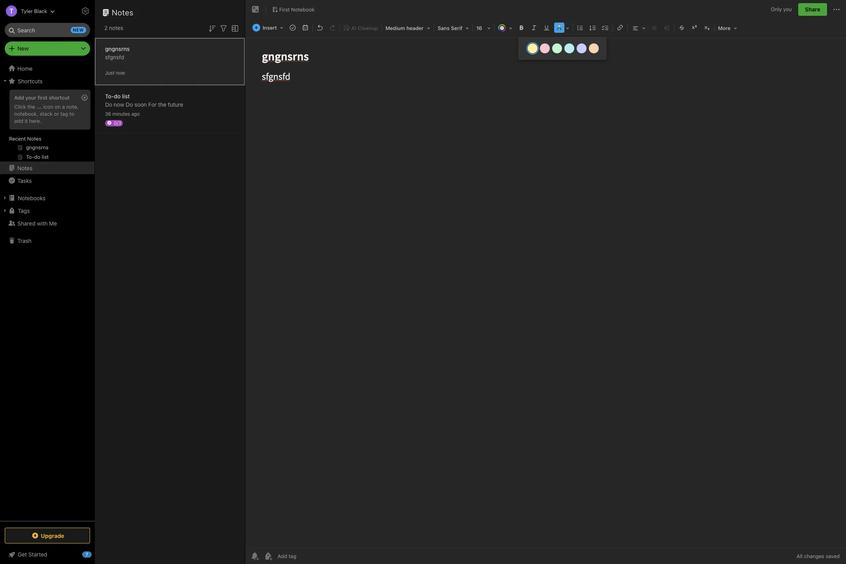 Task type: describe. For each thing, give the bounding box(es) containing it.
for
[[148, 101, 157, 108]]

trash
[[17, 237, 31, 244]]

2
[[104, 24, 108, 31]]

add your first shortcut
[[14, 94, 70, 101]]

expand tags image
[[2, 207, 8, 214]]

only
[[771, 6, 782, 12]]

only you
[[771, 6, 792, 12]]

sans
[[438, 25, 450, 31]]

expand note image
[[251, 5, 260, 14]]

shortcuts
[[18, 78, 43, 84]]

minutes
[[112, 111, 130, 117]]

click to collapse image
[[92, 550, 98, 559]]

7
[[86, 552, 88, 557]]

superscript image
[[689, 22, 700, 33]]

trash link
[[0, 234, 94, 247]]

insert
[[263, 24, 277, 31]]

stack
[[40, 111, 53, 117]]

16
[[476, 25, 482, 31]]

2 do from the left
[[126, 101, 133, 108]]

shared with me
[[17, 220, 57, 227]]

shortcuts button
[[0, 75, 94, 87]]

calendar event image
[[300, 22, 311, 33]]

a
[[62, 103, 65, 110]]

italic image
[[529, 22, 540, 33]]

all changes saved
[[797, 553, 840, 559]]

you
[[784, 6, 792, 12]]

to
[[69, 111, 74, 117]]

recent notes
[[9, 136, 41, 142]]

notes link
[[0, 162, 94, 174]]

Alignment field
[[629, 22, 648, 34]]

notes
[[109, 24, 123, 31]]

header
[[407, 25, 424, 31]]

add tag image
[[264, 552, 273, 561]]

note,
[[66, 103, 78, 110]]

upgrade
[[41, 532, 64, 539]]

numbered list image
[[588, 22, 599, 33]]

to-do list do now do soon for the future
[[105, 93, 183, 108]]

Font color field
[[495, 22, 515, 34]]

36
[[105, 111, 111, 117]]

add
[[14, 118, 23, 124]]

medium header
[[386, 25, 424, 31]]

new
[[17, 45, 29, 52]]

share
[[805, 6, 821, 13]]

tyler black
[[21, 8, 47, 14]]

now inside to-do list do now do soon for the future
[[114, 101, 124, 108]]

tags
[[18, 207, 30, 214]]

2 notes
[[104, 24, 123, 31]]

Search text field
[[10, 23, 85, 37]]

on
[[55, 103, 61, 110]]

0/3
[[114, 120, 121, 126]]

bulleted list image
[[575, 22, 586, 33]]

More field
[[716, 22, 740, 34]]

add a reminder image
[[250, 552, 260, 561]]

click the ...
[[14, 103, 42, 110]]

more actions image
[[832, 5, 842, 14]]

Help and Learning task checklist field
[[0, 548, 95, 561]]

here.
[[29, 118, 41, 124]]

Add tag field
[[277, 553, 336, 560]]

to-
[[105, 93, 114, 99]]

underline image
[[541, 22, 552, 33]]

the inside to-do list do now do soon for the future
[[158, 101, 166, 108]]

undo image
[[314, 22, 326, 33]]

Note Editor text field
[[245, 38, 846, 548]]

Font family field
[[435, 22, 472, 34]]

new button
[[5, 41, 90, 56]]

first
[[279, 6, 290, 12]]

insert link image
[[615, 22, 626, 33]]

black
[[34, 8, 47, 14]]

get started
[[18, 551, 47, 558]]

gngnsrns sfgnsfd
[[105, 45, 130, 60]]



Task type: locate. For each thing, give the bounding box(es) containing it.
0 horizontal spatial do
[[105, 101, 112, 108]]

1 horizontal spatial do
[[126, 101, 133, 108]]

the right for
[[158, 101, 166, 108]]

home
[[17, 65, 32, 72]]

settings image
[[81, 6, 90, 16]]

group
[[0, 87, 94, 165]]

shortcut
[[49, 94, 70, 101]]

tree containing home
[[0, 62, 95, 521]]

2 vertical spatial notes
[[17, 165, 32, 171]]

notes inside group
[[27, 136, 41, 142]]

shared with me link
[[0, 217, 94, 230]]

tree
[[0, 62, 95, 521]]

gngnsrns
[[105, 45, 130, 52]]

saved
[[826, 553, 840, 559]]

1 do from the left
[[105, 101, 112, 108]]

1 horizontal spatial the
[[158, 101, 166, 108]]

changes
[[804, 553, 825, 559]]

upgrade button
[[5, 528, 90, 544]]

0 vertical spatial now
[[116, 70, 125, 76]]

home link
[[0, 62, 95, 75]]

with
[[37, 220, 48, 227]]

your
[[25, 94, 36, 101]]

More actions field
[[832, 3, 842, 16]]

do
[[114, 93, 121, 99]]

Font size field
[[474, 22, 493, 34]]

notebook
[[291, 6, 315, 12]]

just
[[105, 70, 115, 76]]

notebooks link
[[0, 192, 94, 204]]

first notebook button
[[269, 4, 317, 15]]

tasks
[[17, 177, 32, 184]]

1 vertical spatial notes
[[27, 136, 41, 142]]

bold image
[[516, 22, 527, 33]]

tyler
[[21, 8, 33, 14]]

soon
[[134, 101, 147, 108]]

the inside group
[[27, 103, 35, 110]]

the left ...
[[27, 103, 35, 110]]

Heading level field
[[383, 22, 433, 34]]

list
[[122, 93, 130, 99]]

tasks button
[[0, 174, 94, 187]]

it
[[25, 118, 28, 124]]

0 horizontal spatial the
[[27, 103, 35, 110]]

sfgnsfd
[[105, 54, 124, 60]]

icon
[[43, 103, 53, 110]]

share button
[[799, 3, 827, 16]]

Sort options field
[[207, 23, 217, 33]]

tags button
[[0, 204, 94, 217]]

sans serif
[[438, 25, 463, 31]]

the
[[158, 101, 166, 108], [27, 103, 35, 110]]

do down to-
[[105, 101, 112, 108]]

more
[[718, 25, 731, 31]]

now right just
[[116, 70, 125, 76]]

checklist image
[[600, 22, 611, 33]]

recent
[[9, 136, 26, 142]]

View options field
[[228, 23, 240, 33]]

now
[[116, 70, 125, 76], [114, 101, 124, 108]]

strikethrough image
[[676, 22, 687, 33]]

now down do
[[114, 101, 124, 108]]

notes up notes
[[112, 8, 134, 17]]

do
[[105, 101, 112, 108], [126, 101, 133, 108]]

group containing add your first shortcut
[[0, 87, 94, 165]]

just now
[[105, 70, 125, 76]]

new
[[73, 27, 84, 32]]

new search field
[[10, 23, 86, 37]]

notebook,
[[14, 111, 38, 117]]

all
[[797, 553, 803, 559]]

serif
[[451, 25, 463, 31]]

add filters image
[[219, 24, 228, 33]]

first
[[38, 94, 47, 101]]

notebooks
[[18, 195, 45, 201]]

medium
[[386, 25, 405, 31]]

notes right recent
[[27, 136, 41, 142]]

add
[[14, 94, 24, 101]]

Account field
[[0, 3, 55, 19]]

click
[[14, 103, 26, 110]]

started
[[28, 551, 47, 558]]

0 vertical spatial notes
[[112, 8, 134, 17]]

Highlight field
[[553, 22, 572, 34]]

...
[[37, 103, 42, 110]]

1 vertical spatial now
[[114, 101, 124, 108]]

task image
[[287, 22, 298, 33]]

notes up the tasks
[[17, 165, 32, 171]]

Insert field
[[251, 22, 286, 33]]

do down list
[[126, 101, 133, 108]]

get
[[18, 551, 27, 558]]

36 minutes ago
[[105, 111, 140, 117]]

me
[[49, 220, 57, 227]]

ago
[[131, 111, 140, 117]]

first notebook
[[279, 6, 315, 12]]

Add filters field
[[219, 23, 228, 33]]

notes
[[112, 8, 134, 17], [27, 136, 41, 142], [17, 165, 32, 171]]

future
[[168, 101, 183, 108]]

or
[[54, 111, 59, 117]]

tag
[[60, 111, 68, 117]]

subscript image
[[702, 22, 713, 33]]

note window element
[[245, 0, 846, 564]]

expand notebooks image
[[2, 195, 8, 201]]

icon on a note, notebook, stack or tag to add it here.
[[14, 103, 78, 124]]

shared
[[17, 220, 35, 227]]



Task type: vqa. For each thing, say whether or not it's contained in the screenshot.
Tags
yes



